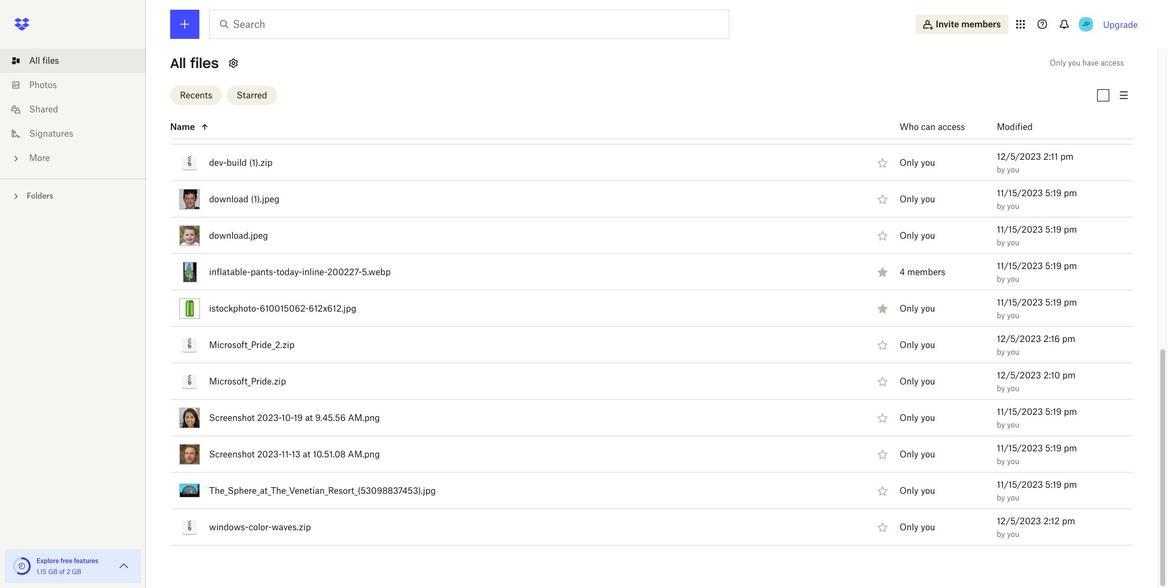 Task type: describe. For each thing, give the bounding box(es) containing it.
screenshot for screenshot 2023-11-13 at 10.51.08 am.png
[[209, 449, 255, 459]]

photos link
[[10, 73, 146, 97]]

istockphoto-610015062-612x612.jpg
[[209, 303, 356, 313]]

by for windows-color-waves.zip
[[997, 530, 1005, 539]]

12/5/2023 2:16 pm by you
[[997, 333, 1076, 357]]

waves.zip
[[272, 522, 311, 532]]

(1).jpeg
[[251, 194, 280, 204]]

you inside name inflatable-pants-today-inline-200227-5.webp, modified 11/15/2023 5:19 pm, element
[[1007, 275, 1020, 284]]

all files link
[[10, 49, 146, 73]]

1 gb from the left
[[48, 568, 58, 576]]

12/5/2023 for 12/5/2023 2:12 pm
[[997, 516, 1041, 526]]

istockphoto-610015062-612x612.jpg link
[[209, 301, 356, 316]]

4
[[900, 267, 905, 277]]

jp
[[1082, 20, 1090, 28]]

by for download (1).jpeg
[[997, 202, 1005, 211]]

free
[[61, 557, 72, 565]]

5:19 for screenshot 2023-11-13 at 10.51.08 am.png
[[1045, 443, 1062, 453]]

11/15/2023 5:19 pm by you for istockphoto-610015062-612x612.jpg
[[997, 297, 1077, 320]]

only for microsoft_pride.zip
[[900, 376, 919, 387]]

folders
[[27, 192, 53, 201]]

name microsoft_pride_2.zip, modified 12/5/2023 2:16 pm, element
[[143, 327, 1134, 364]]

pm for inflatable-pants-today-inline-200227-5.webp
[[1064, 261, 1077, 271]]

recents button
[[170, 85, 222, 105]]

you inside "12/5/2023 2:12 pm by you"
[[1007, 530, 1020, 539]]

2023- for 10-
[[257, 413, 282, 423]]

jp button
[[1076, 15, 1096, 34]]

by for dev-build (1).zip
[[997, 165, 1005, 174]]

name download.jpeg, modified 11/15/2023 5:19 pm, element
[[143, 218, 1134, 254]]

screenshot 2023-10-19 at 9.45.56 am.png link
[[209, 411, 380, 425]]

pm for screenshot 2023-10-19 at 9.45.56 am.png
[[1064, 406, 1077, 417]]

windows-
[[209, 522, 249, 532]]

features
[[74, 557, 98, 565]]

more image
[[10, 153, 22, 165]]

all files inside list item
[[29, 55, 59, 66]]

starred
[[237, 90, 267, 100]]

12/5/2023 for 12/5/2023 2:16 pm
[[997, 333, 1041, 344]]

name screenshot 2023-10-19 at 9.45.56 am.png, modified 11/15/2023 5:19 pm, element
[[143, 400, 1134, 437]]

of
[[59, 568, 65, 576]]

screenshot 2023-10-19 at 9.45.56 am.png
[[209, 413, 380, 423]]

the_sphere_at_the_venetian_resort_(53098837453).jpg
[[209, 485, 436, 496]]

11/15/2023 5:19 pm by you for screenshot 2023-11-13 at 10.51.08 am.png
[[997, 443, 1077, 466]]

only you button inside name db165f6aaa73d95c9004256537e7037b-uncropped_scaled_within_1536_1152.webp, modified 11/15/2023 5:19 pm, element
[[900, 120, 935, 133]]

you inside 12/5/2023 2:16 pm by you
[[1007, 347, 1020, 357]]

by for the_sphere_at_the_venetian_resort_(53098837453).jpg
[[997, 493, 1005, 502]]

pm for dev-build (1).zip
[[1061, 151, 1074, 161]]

1703238.jpg link
[[209, 82, 259, 97]]

at for 10.51.08
[[303, 449, 311, 459]]

12/5/2023 for 12/5/2023 2:10 pm
[[997, 370, 1041, 380]]

invite members
[[936, 19, 1001, 29]]

build
[[227, 157, 247, 168]]

pm for download (1).jpeg
[[1064, 188, 1077, 198]]

download (1).jpeg link
[[209, 192, 280, 206]]

only for screenshot 2023-10-19 at 9.45.56 am.png
[[900, 413, 919, 423]]

today-
[[276, 267, 302, 277]]

am.png for screenshot 2023-11-13 at 10.51.08 am.png
[[348, 449, 380, 459]]

/istockphoto 610015062 612x612.jpg image
[[179, 298, 200, 319]]

0 horizontal spatial access
[[938, 121, 965, 132]]

1.15
[[36, 568, 46, 576]]

1 horizontal spatial files
[[190, 55, 219, 72]]

microsoft_pride_2.zip
[[209, 340, 295, 350]]

1703238.jpg
[[209, 84, 259, 95]]

4 members button
[[900, 266, 945, 279]]

add to starred image for dev-build (1).zip
[[875, 155, 890, 170]]

name button
[[170, 119, 870, 134]]

1 horizontal spatial access
[[1101, 58, 1124, 67]]

11/15/2023 for istockphoto-610015062-612x612.jpg
[[997, 297, 1043, 307]]

2
[[66, 568, 70, 576]]

download.jpeg
[[209, 230, 268, 240]]

screenshot 2023-11-13 at 10.51.08 am.png link
[[209, 447, 380, 462]]

name
[[170, 121, 195, 132]]

dev-
[[209, 157, 227, 168]]

more
[[29, 153, 50, 163]]

name dev-build (1).zip, modified 12/5/2023 2:11 pm, element
[[143, 145, 1134, 181]]

who
[[900, 121, 919, 132]]

name the_sphere_at_the_venetian_resort_(53098837453).jpg, modified 11/15/2023 5:19 pm, element
[[143, 473, 1134, 509]]

pm for microsoft_pride_2.zip
[[1062, 333, 1076, 344]]

recents
[[180, 90, 212, 100]]

add to starred image for the_sphere_at_the_venetian_resort_(53098837453).jpg
[[875, 484, 890, 498]]

12/5/2023 2:11 pm by you
[[997, 151, 1074, 174]]

can
[[921, 121, 936, 132]]

only you button for download (1).jpeg
[[900, 193, 935, 206]]

5:19 for download.jpeg
[[1045, 224, 1062, 234]]

name screenshot 2023-11-13 at 10.51.08 am.png, modified 11/15/2023 5:19 pm, element
[[143, 437, 1134, 473]]

12/5/2023 for 12/5/2023 2:11 pm
[[997, 151, 1041, 161]]

add to starred image for waves.zip
[[875, 520, 890, 535]]

quota usage element
[[12, 557, 32, 576]]

dev-build (1).zip link
[[209, 155, 273, 170]]

files inside list item
[[42, 55, 59, 66]]

pm for microsoft_pride.zip
[[1063, 370, 1076, 380]]

microsoft_pride.zip
[[209, 376, 286, 386]]

only you button for download.jpeg
[[900, 229, 935, 243]]

612x612.jpg
[[309, 303, 356, 313]]

name db165f6aaa73d95c9004256537e7037b-uncropped_scaled_within_1536_1152.webp, modified 11/15/2023 5:19 pm, element
[[143, 108, 1134, 145]]

2 gb from the left
[[72, 568, 81, 576]]

12/5/2023 2:10 pm by you
[[997, 370, 1076, 393]]

only you inside name db165f6aaa73d95c9004256537e7037b-uncropped_scaled_within_1536_1152.webp, modified 11/15/2023 5:19 pm, element
[[900, 121, 935, 131]]

5:19 for the_sphere_at_the_venetian_resort_(53098837453).jpg
[[1045, 479, 1062, 490]]

5.webp
[[362, 267, 391, 277]]

shared
[[29, 104, 58, 114]]

inflatable-
[[209, 267, 251, 277]]

13
[[292, 449, 300, 459]]

photos
[[29, 80, 57, 90]]

inflatable-pants-today-inline-200227-5.webp
[[209, 267, 391, 277]]

5:19 for inflatable-pants-today-inline-200227-5.webp
[[1045, 261, 1062, 271]]

5:19 for screenshot 2023-10-19 at 9.45.56 am.png
[[1045, 406, 1062, 417]]

by for inflatable-pants-today-inline-200227-5.webp
[[997, 275, 1005, 284]]

2:12
[[1044, 516, 1060, 526]]

microsoft_pride_2.zip link
[[209, 338, 295, 352]]

windows-color-waves.zip link
[[209, 520, 311, 535]]

upgrade link
[[1103, 19, 1138, 29]]

only you have access
[[1050, 58, 1124, 67]]

only for the_sphere_at_the_venetian_resort_(53098837453).jpg
[[900, 486, 919, 496]]

istockphoto-
[[209, 303, 260, 313]]

name download (1).jpeg, modified 11/15/2023 5:19 pm, element
[[143, 181, 1134, 218]]

10.51.08
[[313, 449, 346, 459]]

11/15/2023 for screenshot 2023-11-13 at 10.51.08 am.png
[[997, 443, 1043, 453]]

11-
[[282, 449, 292, 459]]

name istockphoto-610015062-612x612.jpg, modified 11/15/2023 5:19 pm, element
[[143, 291, 1134, 327]]

add to starred image inside name download (1).jpeg, modified 11/15/2023 5:19 pm, element
[[875, 192, 890, 206]]

only you button for screenshot 2023-10-19 at 9.45.56 am.png
[[900, 412, 935, 425]]

2:10
[[1044, 370, 1060, 380]]

4 members
[[900, 267, 945, 277]]

download (1).jpeg
[[209, 194, 280, 204]]



Task type: locate. For each thing, give the bounding box(es) containing it.
11/15/2023 for screenshot 2023-10-19 at 9.45.56 am.png
[[997, 406, 1043, 417]]

2023- left 13
[[257, 449, 282, 459]]

you inside "12/5/2023 2:11 pm by you"
[[1007, 165, 1020, 174]]

6 11/15/2023 from the top
[[997, 406, 1043, 417]]

11 only you button from the top
[[900, 521, 935, 535]]

only for dev-build (1).zip
[[900, 158, 919, 168]]

by inside 12/5/2023 2:16 pm by you
[[997, 347, 1005, 357]]

200227-
[[327, 267, 362, 277]]

1 vertical spatial access
[[938, 121, 965, 132]]

only you for microsoft_pride.zip
[[900, 376, 935, 387]]

3 5:19 from the top
[[1045, 224, 1062, 234]]

2 2023- from the top
[[257, 449, 282, 459]]

7 11/15/2023 from the top
[[997, 443, 1043, 453]]

/4570_university_ave____pierre_galant_1.0.jpg image
[[179, 46, 200, 60]]

only you inside name download (1).jpeg, modified 11/15/2023 5:19 pm, element
[[900, 194, 935, 204]]

by for download.jpeg
[[997, 238, 1005, 247]]

6 5:19 from the top
[[1045, 406, 1062, 417]]

only you inside name screenshot 2023-11-13 at 10.51.08 am.png, modified 11/15/2023 5:19 pm, element
[[900, 449, 935, 460]]

modified button
[[997, 119, 1065, 134]]

by inside name screenshot 2023-10-19 at 9.45.56 am.png, modified 11/15/2023 5:19 pm, element
[[997, 420, 1005, 430]]

only you button for istockphoto-610015062-612x612.jpg
[[900, 302, 935, 316]]

2:16
[[1044, 333, 1060, 344]]

folder settings image
[[226, 56, 241, 71]]

1 12/5/2023 from the top
[[997, 151, 1041, 161]]

8 by from the top
[[997, 384, 1005, 393]]

1 vertical spatial at
[[303, 449, 311, 459]]

only you inside name istockphoto-610015062-612x612.jpg, modified 11/15/2023 5:19 pm, element
[[900, 303, 935, 314]]

by inside "12/5/2023 2:12 pm by you"
[[997, 530, 1005, 539]]

1 only you button from the top
[[900, 120, 935, 133]]

4 only you button from the top
[[900, 229, 935, 243]]

5 11/15/2023 5:19 pm by you from the top
[[997, 297, 1077, 320]]

screenshot down microsoft_pride.zip link
[[209, 413, 255, 423]]

by for screenshot 2023-10-19 at 9.45.56 am.png
[[997, 420, 1005, 430]]

table
[[143, 0, 1134, 546]]

name inflatable-pants-today-inline-200227-5.webp, modified 11/15/2023 5:19 pm, element
[[143, 254, 1134, 291]]

only you for the_sphere_at_the_venetian_resort_(53098837453).jpg
[[900, 486, 935, 496]]

pm for download.jpeg
[[1064, 224, 1077, 234]]

7 by from the top
[[997, 347, 1005, 357]]

am.png right 10.51.08
[[348, 449, 380, 459]]

members for invite members
[[961, 19, 1001, 29]]

all
[[170, 55, 186, 72], [29, 55, 40, 66]]

explore free features 1.15 gb of 2 gb
[[36, 557, 98, 576]]

Search in folder "Dropbox" text field
[[233, 17, 704, 32]]

only you button for microsoft_pride.zip
[[900, 375, 935, 389]]

access right have
[[1101, 58, 1124, 67]]

gb left the of
[[48, 568, 58, 576]]

/db165f6aaa73d95c9004256537e7037b uncropped_scaled_within_1536_1152.webp image
[[179, 119, 200, 133]]

only inside name db165f6aaa73d95c9004256537e7037b-uncropped_scaled_within_1536_1152.webp, modified 11/15/2023 5:19 pm, element
[[900, 121, 919, 131]]

8 11/15/2023 from the top
[[997, 479, 1043, 490]]

12/5/2023 inside 12/5/2023 2:16 pm by you
[[997, 333, 1041, 344]]

explore
[[36, 557, 59, 565]]

pm inside 12/5/2023 2:16 pm by you
[[1062, 333, 1076, 344]]

only you for dev-build (1).zip
[[900, 158, 935, 168]]

all files
[[170, 55, 219, 72], [29, 55, 59, 66]]

only for microsoft_pride_2.zip
[[900, 340, 919, 350]]

only you button inside name screenshot 2023-10-19 at 9.45.56 am.png, modified 11/15/2023 5:19 pm, element
[[900, 412, 935, 425]]

11/15/2023 5:19 pm by you for inflatable-pants-today-inline-200227-5.webp
[[997, 261, 1077, 284]]

/inflatable pants today inline 200227 5.webp image
[[183, 262, 197, 282]]

11/15/2023 5:19 pm by you inside name screenshot 2023-10-19 at 9.45.56 am.png, modified 11/15/2023 5:19 pm, element
[[997, 406, 1077, 430]]

screenshot right /screenshot 2023-11-13 at 10.51.08 am.png icon
[[209, 449, 255, 459]]

pants-
[[251, 267, 276, 277]]

members for 4 members
[[907, 267, 945, 277]]

you
[[1068, 58, 1081, 67], [921, 121, 935, 131], [1007, 129, 1020, 138], [921, 158, 935, 168], [1007, 165, 1020, 174], [921, 194, 935, 204], [1007, 202, 1020, 211], [921, 231, 935, 241], [1007, 238, 1020, 247], [1007, 275, 1020, 284], [921, 303, 935, 314], [1007, 311, 1020, 320], [921, 340, 935, 350], [1007, 347, 1020, 357], [921, 376, 935, 387], [1007, 384, 1020, 393], [921, 413, 935, 423], [1007, 420, 1020, 430], [921, 449, 935, 460], [1007, 457, 1020, 466], [921, 486, 935, 496], [1007, 493, 1020, 502], [921, 522, 935, 533], [1007, 530, 1020, 539]]

only you for windows-color-waves.zip
[[900, 522, 935, 533]]

only you inside name screenshot 2023-10-19 at 9.45.56 am.png, modified 11/15/2023 5:19 pm, element
[[900, 413, 935, 423]]

only
[[1050, 58, 1066, 67], [900, 121, 919, 131], [900, 158, 919, 168], [900, 194, 919, 204], [900, 231, 919, 241], [900, 303, 919, 314], [900, 340, 919, 350], [900, 376, 919, 387], [900, 413, 919, 423], [900, 449, 919, 460], [900, 486, 919, 496], [900, 522, 919, 533]]

2 only you from the top
[[900, 158, 935, 168]]

only inside name download (1).jpeg, modified 11/15/2023 5:19 pm, element
[[900, 194, 919, 204]]

/download (1).jpeg image
[[179, 189, 200, 209]]

the_sphere_at_the_venetian_resort_(53098837453).jpg link
[[209, 484, 436, 498]]

only inside 'name dev-build (1).zip, modified 12/5/2023 2:11 pm,' element
[[900, 158, 919, 168]]

only inside name download.jpeg, modified 11/15/2023 5:19 pm, element
[[900, 231, 919, 241]]

only you button inside name microsoft_pride_2.zip, modified 12/5/2023 2:16 pm, element
[[900, 339, 935, 352]]

add to starred image inside name windows-color-waves.zip, modified 12/5/2023 2:12 pm, element
[[875, 520, 890, 535]]

add to starred image for 11-
[[875, 447, 890, 462]]

only you button inside name download (1).jpeg, modified 11/15/2023 5:19 pm, element
[[900, 193, 935, 206]]

upgrade
[[1103, 19, 1138, 29]]

gb
[[48, 568, 58, 576], [72, 568, 81, 576]]

at for 9.45.56
[[305, 413, 313, 423]]

pm inside "12/5/2023 2:12 pm by you"
[[1062, 516, 1075, 526]]

8 11/15/2023 5:19 pm by you from the top
[[997, 479, 1077, 502]]

add to starred image
[[875, 192, 890, 206], [875, 338, 890, 352], [875, 411, 890, 425], [875, 447, 890, 462], [875, 520, 890, 535]]

only you button inside name istockphoto-610015062-612x612.jpg, modified 11/15/2023 5:19 pm, element
[[900, 302, 935, 316]]

only for istockphoto-610015062-612x612.jpg
[[900, 303, 919, 314]]

6 11/15/2023 5:19 pm by you from the top
[[997, 406, 1077, 430]]

11 by from the top
[[997, 493, 1005, 502]]

only for windows-color-waves.zip
[[900, 522, 919, 533]]

by for istockphoto-610015062-612x612.jpg
[[997, 311, 1005, 320]]

am.png for screenshot 2023-10-19 at 9.45.56 am.png
[[348, 413, 380, 423]]

by inside name download.jpeg, modified 11/15/2023 5:19 pm, element
[[997, 238, 1005, 247]]

am.png
[[348, 413, 380, 423], [348, 449, 380, 459]]

0 horizontal spatial gb
[[48, 568, 58, 576]]

10-
[[282, 413, 294, 423]]

11/15/2023 5:19 pm by you for screenshot 2023-10-19 at 9.45.56 am.png
[[997, 406, 1077, 430]]

files
[[190, 55, 219, 72], [42, 55, 59, 66]]

1 am.png from the top
[[348, 413, 380, 423]]

11/15/2023 for the_sphere_at_the_venetian_resort_(53098837453).jpg
[[997, 479, 1043, 490]]

2 am.png from the top
[[348, 449, 380, 459]]

1 horizontal spatial all
[[170, 55, 186, 72]]

who can access
[[900, 121, 965, 132]]

1 only you from the top
[[900, 121, 935, 131]]

only inside name istockphoto-610015062-612x612.jpg, modified 11/15/2023 5:19 pm, element
[[900, 303, 919, 314]]

/download.jpeg image
[[179, 225, 200, 246]]

members right invite
[[961, 19, 1001, 29]]

microsoft_pride.zip link
[[209, 374, 286, 389]]

2023- left 19
[[257, 413, 282, 423]]

only you inside name microsoft_pride.zip, modified 12/5/2023 2:10 pm, element
[[900, 376, 935, 387]]

pm for windows-color-waves.zip
[[1062, 516, 1075, 526]]

color-
[[249, 522, 272, 532]]

only inside name the_sphere_at_the_venetian_resort_(53098837453).jpg, modified 11/15/2023 5:19 pm, element
[[900, 486, 919, 496]]

files up photos
[[42, 55, 59, 66]]

4 12/5/2023 from the top
[[997, 516, 1041, 526]]

inflatable-pants-today-inline-200227-5.webp link
[[209, 265, 391, 279]]

3 by from the top
[[997, 202, 1005, 211]]

8 only you button from the top
[[900, 412, 935, 425]]

pm inside '12/5/2023 2:10 pm by you'
[[1063, 370, 1076, 380]]

only you for screenshot 2023-10-19 at 9.45.56 am.png
[[900, 413, 935, 423]]

all up photos
[[29, 55, 40, 66]]

9 by from the top
[[997, 420, 1005, 430]]

5 add to starred image from the top
[[875, 520, 890, 535]]

/the_sphere_at_the_venetian_resort_(53098837453).jpg image
[[179, 484, 200, 498]]

pm for screenshot 2023-11-13 at 10.51.08 am.png
[[1064, 443, 1077, 453]]

dropbox image
[[10, 12, 34, 36]]

invite
[[936, 19, 959, 29]]

add to starred image
[[875, 155, 890, 170], [875, 228, 890, 243], [875, 374, 890, 389], [875, 484, 890, 498]]

(1).zip
[[249, 157, 273, 168]]

3 11/15/2023 from the top
[[997, 224, 1043, 234]]

0 horizontal spatial all files
[[29, 55, 59, 66]]

1 11/15/2023 from the top
[[997, 115, 1043, 125]]

0 vertical spatial at
[[305, 413, 313, 423]]

0 vertical spatial 2023-
[[257, 413, 282, 423]]

4 add to starred image from the top
[[875, 447, 890, 462]]

only you inside name microsoft_pride_2.zip, modified 12/5/2023 2:16 pm, element
[[900, 340, 935, 350]]

pm inside "12/5/2023 2:11 pm by you"
[[1061, 151, 1074, 161]]

only you
[[900, 121, 935, 131], [900, 158, 935, 168], [900, 194, 935, 204], [900, 231, 935, 241], [900, 303, 935, 314], [900, 340, 935, 350], [900, 376, 935, 387], [900, 413, 935, 423], [900, 449, 935, 460], [900, 486, 935, 496], [900, 522, 935, 533]]

12/5/2023 2:12 pm by you
[[997, 516, 1075, 539]]

5:19 for download (1).jpeg
[[1045, 188, 1062, 198]]

by for screenshot 2023-11-13 at 10.51.08 am.png
[[997, 457, 1005, 466]]

4 by from the top
[[997, 238, 1005, 247]]

inline-
[[302, 267, 327, 277]]

4 only you from the top
[[900, 231, 935, 241]]

3 add to starred image from the top
[[875, 411, 890, 425]]

list containing all files
[[0, 41, 146, 179]]

add to starred image for download.jpeg
[[875, 228, 890, 243]]

only you for download.jpeg
[[900, 231, 935, 241]]

only you button inside name download.jpeg, modified 11/15/2023 5:19 pm, element
[[900, 229, 935, 243]]

only you button inside name windows-color-waves.zip, modified 12/5/2023 2:12 pm, element
[[900, 521, 935, 535]]

add to starred image inside name microsoft_pride.zip, modified 12/5/2023 2:10 pm, element
[[875, 374, 890, 389]]

remove from starred image
[[875, 301, 890, 316]]

am.png right the 9.45.56 at the bottom left of the page
[[348, 413, 380, 423]]

pm for the_sphere_at_the_venetian_resort_(53098837453).jpg
[[1064, 479, 1077, 490]]

10 by from the top
[[997, 457, 1005, 466]]

at right 19
[[305, 413, 313, 423]]

2 add to starred image from the top
[[875, 228, 890, 243]]

5:19 for istockphoto-610015062-612x612.jpg
[[1045, 297, 1062, 307]]

4 5:19 from the top
[[1045, 261, 1062, 271]]

signatures link
[[10, 122, 146, 146]]

11/15/2023 5:19 pm by you inside name download (1).jpeg, modified 11/15/2023 5:19 pm, element
[[997, 188, 1077, 211]]

name windows-color-waves.zip, modified 12/5/2023 2:12 pm, element
[[143, 509, 1134, 546]]

2 only you button from the top
[[900, 156, 935, 170]]

only you for microsoft_pride_2.zip
[[900, 340, 935, 350]]

2 5:19 from the top
[[1045, 188, 1062, 198]]

8 only you from the top
[[900, 413, 935, 423]]

only inside name microsoft_pride_2.zip, modified 12/5/2023 2:16 pm, element
[[900, 340, 919, 350]]

by for microsoft_pride.zip
[[997, 384, 1005, 393]]

only you button for the_sphere_at_the_venetian_resort_(53098837453).jpg
[[900, 485, 935, 498]]

9 only you button from the top
[[900, 448, 935, 462]]

only you button inside name microsoft_pride.zip, modified 12/5/2023 2:10 pm, element
[[900, 375, 935, 389]]

all up /1703238.jpg "image"
[[170, 55, 186, 72]]

5 only you button from the top
[[900, 302, 935, 316]]

7 only you from the top
[[900, 376, 935, 387]]

2023- for 11-
[[257, 449, 282, 459]]

only inside name screenshot 2023-11-13 at 10.51.08 am.png, modified 11/15/2023 5:19 pm, element
[[900, 449, 919, 460]]

2 12/5/2023 from the top
[[997, 333, 1041, 344]]

1 vertical spatial 2023-
[[257, 449, 282, 459]]

only you for istockphoto-610015062-612x612.jpg
[[900, 303, 935, 314]]

by inside name db165f6aaa73d95c9004256537e7037b-uncropped_scaled_within_1536_1152.webp, modified 11/15/2023 5:19 pm, element
[[997, 129, 1005, 138]]

1 by from the top
[[997, 129, 1005, 138]]

0 vertical spatial am.png
[[348, 413, 380, 423]]

at
[[305, 413, 313, 423], [303, 449, 311, 459]]

11/15/2023 for inflatable-pants-today-inline-200227-5.webp
[[997, 261, 1043, 271]]

windows-color-waves.zip
[[209, 522, 311, 532]]

you inside '12/5/2023 2:10 pm by you'
[[1007, 384, 1020, 393]]

1 2023- from the top
[[257, 413, 282, 423]]

1 vertical spatial screenshot
[[209, 449, 255, 459]]

0 vertical spatial access
[[1101, 58, 1124, 67]]

11/15/2023
[[997, 115, 1043, 125], [997, 188, 1043, 198], [997, 224, 1043, 234], [997, 261, 1043, 271], [997, 297, 1043, 307], [997, 406, 1043, 417], [997, 443, 1043, 453], [997, 479, 1043, 490]]

gb right the 2
[[72, 568, 81, 576]]

3 11/15/2023 5:19 pm by you from the top
[[997, 224, 1077, 247]]

4 11/15/2023 from the top
[[997, 261, 1043, 271]]

0 vertical spatial members
[[961, 19, 1001, 29]]

pm for istockphoto-610015062-612x612.jpg
[[1064, 297, 1077, 307]]

only for download (1).jpeg
[[900, 194, 919, 204]]

6 only you button from the top
[[900, 339, 935, 352]]

by inside "12/5/2023 2:11 pm by you"
[[997, 165, 1005, 174]]

5 only you from the top
[[900, 303, 935, 314]]

2 11/15/2023 from the top
[[997, 188, 1043, 198]]

/screenshot 2023-10-19 at 9.45.56 am.png image
[[179, 408, 200, 428]]

12/5/2023 left 2:16 in the right of the page
[[997, 333, 1041, 344]]

add to starred image inside 'name dev-build (1).zip, modified 12/5/2023 2:11 pm,' element
[[875, 155, 890, 170]]

0 vertical spatial screenshot
[[209, 413, 255, 423]]

table containing 1703238.jpg
[[143, 0, 1134, 546]]

11/15/2023 5:19 pm by you inside name istockphoto-610015062-612x612.jpg, modified 11/15/2023 5:19 pm, element
[[997, 297, 1077, 320]]

all files up /1703238.jpg "image"
[[170, 55, 219, 72]]

all inside list item
[[29, 55, 40, 66]]

by inside name istockphoto-610015062-612x612.jpg, modified 11/15/2023 5:19 pm, element
[[997, 311, 1005, 320]]

modified
[[997, 121, 1033, 132]]

only for download.jpeg
[[900, 231, 919, 241]]

add to starred image inside name download.jpeg, modified 11/15/2023 5:19 pm, element
[[875, 228, 890, 243]]

only you inside name download.jpeg, modified 11/15/2023 5:19 pm, element
[[900, 231, 935, 241]]

12/5/2023 down modified
[[997, 151, 1041, 161]]

5 by from the top
[[997, 275, 1005, 284]]

11/15/2023 5:19 pm by you for download.jpeg
[[997, 224, 1077, 247]]

9 only you from the top
[[900, 449, 935, 460]]

5 5:19 from the top
[[1045, 297, 1062, 307]]

2023-
[[257, 413, 282, 423], [257, 449, 282, 459]]

11/15/2023 5:19 pm by you for the_sphere_at_the_venetian_resort_(53098837453).jpg
[[997, 479, 1077, 502]]

3 only you button from the top
[[900, 193, 935, 206]]

2 11/15/2023 5:19 pm by you from the top
[[997, 188, 1077, 211]]

pm
[[1064, 115, 1077, 125], [1061, 151, 1074, 161], [1064, 188, 1077, 198], [1064, 224, 1077, 234], [1064, 261, 1077, 271], [1064, 297, 1077, 307], [1062, 333, 1076, 344], [1063, 370, 1076, 380], [1064, 406, 1077, 417], [1064, 443, 1077, 453], [1064, 479, 1077, 490], [1062, 516, 1075, 526]]

2 add to starred image from the top
[[875, 338, 890, 352]]

0 horizontal spatial members
[[907, 267, 945, 277]]

11 only you from the top
[[900, 522, 935, 533]]

/screenshot 2023-11-13 at 10.51.08 am.png image
[[179, 444, 200, 465]]

only you button inside name the_sphere_at_the_venetian_resort_(53098837453).jpg, modified 11/15/2023 5:19 pm, element
[[900, 485, 935, 498]]

5 11/15/2023 from the top
[[997, 297, 1043, 307]]

4 add to starred image from the top
[[875, 484, 890, 498]]

only you for screenshot 2023-11-13 at 10.51.08 am.png
[[900, 449, 935, 460]]

screenshot 2023-11-13 at 10.51.08 am.png
[[209, 449, 380, 459]]

signatures
[[29, 128, 73, 139]]

access right can on the top right of page
[[938, 121, 965, 132]]

by inside '12/5/2023 2:10 pm by you'
[[997, 384, 1005, 393]]

11/15/2023 for download (1).jpeg
[[997, 188, 1043, 198]]

only you button for microsoft_pride_2.zip
[[900, 339, 935, 352]]

3 12/5/2023 from the top
[[997, 370, 1041, 380]]

3 only you from the top
[[900, 194, 935, 204]]

by inside name inflatable-pants-today-inline-200227-5.webp, modified 11/15/2023 5:19 pm, element
[[997, 275, 1005, 284]]

invite members button
[[915, 15, 1008, 34]]

1 vertical spatial members
[[907, 267, 945, 277]]

11/15/2023 5:19 pm by you inside name screenshot 2023-11-13 at 10.51.08 am.png, modified 11/15/2023 5:19 pm, element
[[997, 443, 1077, 466]]

by inside name download (1).jpeg, modified 11/15/2023 5:19 pm, element
[[997, 202, 1005, 211]]

11/15/2023 5:19 pm by you
[[997, 115, 1077, 138], [997, 188, 1077, 211], [997, 224, 1077, 247], [997, 261, 1077, 284], [997, 297, 1077, 320], [997, 406, 1077, 430], [997, 443, 1077, 466], [997, 479, 1077, 502]]

download.jpeg link
[[209, 228, 268, 243]]

by for microsoft_pride_2.zip
[[997, 347, 1005, 357]]

1 horizontal spatial all files
[[170, 55, 219, 72]]

7 only you button from the top
[[900, 375, 935, 389]]

shared link
[[10, 97, 146, 122]]

7 5:19 from the top
[[1045, 443, 1062, 453]]

2:11
[[1044, 151, 1058, 161]]

11/15/2023 5:19 pm by you inside name download.jpeg, modified 11/15/2023 5:19 pm, element
[[997, 224, 1077, 247]]

only you inside name the_sphere_at_the_venetian_resort_(53098837453).jpg, modified 11/15/2023 5:19 pm, element
[[900, 486, 935, 496]]

11/15/2023 5:19 pm by you for download (1).jpeg
[[997, 188, 1077, 211]]

add to starred image for microsoft_pride.zip
[[875, 374, 890, 389]]

by inside name screenshot 2023-11-13 at 10.51.08 am.png, modified 11/15/2023 5:19 pm, element
[[997, 457, 1005, 466]]

only you inside name windows-color-waves.zip, modified 12/5/2023 2:12 pm, element
[[900, 522, 935, 533]]

members right 4
[[907, 267, 945, 277]]

only you button inside name screenshot 2023-11-13 at 10.51.08 am.png, modified 11/15/2023 5:19 pm, element
[[900, 448, 935, 462]]

11/15/2023 for download.jpeg
[[997, 224, 1043, 234]]

1 vertical spatial am.png
[[348, 449, 380, 459]]

files left folder settings "image"
[[190, 55, 219, 72]]

12 by from the top
[[997, 530, 1005, 539]]

2 by from the top
[[997, 165, 1005, 174]]

0 horizontal spatial files
[[42, 55, 59, 66]]

all files up photos
[[29, 55, 59, 66]]

5:19
[[1045, 115, 1062, 125], [1045, 188, 1062, 198], [1045, 224, 1062, 234], [1045, 261, 1062, 271], [1045, 297, 1062, 307], [1045, 406, 1062, 417], [1045, 443, 1062, 453], [1045, 479, 1062, 490]]

only inside name windows-color-waves.zip, modified 12/5/2023 2:12 pm, element
[[900, 522, 919, 533]]

download
[[209, 194, 249, 204]]

screenshot
[[209, 413, 255, 423], [209, 449, 255, 459]]

6 by from the top
[[997, 311, 1005, 320]]

19
[[294, 413, 303, 423]]

only for screenshot 2023-11-13 at 10.51.08 am.png
[[900, 449, 919, 460]]

11/15/2023 5:19 pm by you inside name the_sphere_at_the_venetian_resort_(53098837453).jpg, modified 11/15/2023 5:19 pm, element
[[997, 479, 1077, 502]]

610015062-
[[260, 303, 309, 313]]

by inside name the_sphere_at_the_venetian_resort_(53098837453).jpg, modified 11/15/2023 5:19 pm, element
[[997, 493, 1005, 502]]

only you button for screenshot 2023-11-13 at 10.51.08 am.png
[[900, 448, 935, 462]]

name 4570_university_ave____pierre_galant_1.0.jpg, modified 11/15/2023 5:19 pm, element
[[170, 35, 1134, 72]]

2 screenshot from the top
[[209, 449, 255, 459]]

9.45.56
[[315, 413, 346, 423]]

name microsoft_pride.zip, modified 12/5/2023 2:10 pm, element
[[143, 364, 1134, 400]]

members inside button
[[907, 267, 945, 277]]

only inside name microsoft_pride.zip, modified 12/5/2023 2:10 pm, element
[[900, 376, 919, 387]]

1 11/15/2023 5:19 pm by you from the top
[[997, 115, 1077, 138]]

4 11/15/2023 5:19 pm by you from the top
[[997, 261, 1077, 284]]

1 horizontal spatial members
[[961, 19, 1001, 29]]

1 screenshot from the top
[[209, 413, 255, 423]]

11/15/2023 5:19 pm by you inside name inflatable-pants-today-inline-200227-5.webp, modified 11/15/2023 5:19 pm, element
[[997, 261, 1077, 284]]

only you inside 'name dev-build (1).zip, modified 12/5/2023 2:11 pm,' element
[[900, 158, 935, 168]]

only you button for dev-build (1).zip
[[900, 156, 935, 170]]

by
[[997, 129, 1005, 138], [997, 165, 1005, 174], [997, 202, 1005, 211], [997, 238, 1005, 247], [997, 275, 1005, 284], [997, 311, 1005, 320], [997, 347, 1005, 357], [997, 384, 1005, 393], [997, 420, 1005, 430], [997, 457, 1005, 466], [997, 493, 1005, 502], [997, 530, 1005, 539]]

12/5/2023 left 2:10 on the right
[[997, 370, 1041, 380]]

10 only you from the top
[[900, 486, 935, 496]]

access
[[1101, 58, 1124, 67], [938, 121, 965, 132]]

starred button
[[227, 85, 277, 105]]

remove from starred image
[[875, 265, 890, 279]]

/1703238.jpg image
[[179, 79, 200, 100]]

members
[[961, 19, 1001, 29], [907, 267, 945, 277]]

1 horizontal spatial gb
[[72, 568, 81, 576]]

add to starred image inside name microsoft_pride_2.zip, modified 12/5/2023 2:16 pm, element
[[875, 338, 890, 352]]

screenshot for screenshot 2023-10-19 at 9.45.56 am.png
[[209, 413, 255, 423]]

12/5/2023 inside "12/5/2023 2:11 pm by you"
[[997, 151, 1041, 161]]

folders button
[[0, 187, 146, 205]]

only you button for windows-color-waves.zip
[[900, 521, 935, 535]]

11/15/2023 5:19 pm by you inside name db165f6aaa73d95c9004256537e7037b-uncropped_scaled_within_1536_1152.webp, modified 11/15/2023 5:19 pm, element
[[997, 115, 1077, 138]]

only inside name screenshot 2023-10-19 at 9.45.56 am.png, modified 11/15/2023 5:19 pm, element
[[900, 413, 919, 423]]

6 only you from the top
[[900, 340, 935, 350]]

members inside button
[[961, 19, 1001, 29]]

10 only you button from the top
[[900, 485, 935, 498]]

12/5/2023 inside "12/5/2023 2:12 pm by you"
[[997, 516, 1041, 526]]

1 add to starred image from the top
[[875, 155, 890, 170]]

add to starred image for 10-
[[875, 411, 890, 425]]

1 5:19 from the top
[[1045, 115, 1062, 125]]

list
[[0, 41, 146, 179]]

0 horizontal spatial all
[[29, 55, 40, 66]]

only you button inside 'name dev-build (1).zip, modified 12/5/2023 2:11 pm,' element
[[900, 156, 935, 170]]

1 add to starred image from the top
[[875, 192, 890, 206]]

8 5:19 from the top
[[1045, 479, 1062, 490]]

only you for download (1).jpeg
[[900, 194, 935, 204]]

7 11/15/2023 5:19 pm by you from the top
[[997, 443, 1077, 466]]

dev-build (1).zip
[[209, 157, 273, 168]]

12/5/2023 inside '12/5/2023 2:10 pm by you'
[[997, 370, 1041, 380]]

all files list item
[[0, 49, 146, 73]]

12/5/2023 left 2:12
[[997, 516, 1041, 526]]

3 add to starred image from the top
[[875, 374, 890, 389]]

have
[[1083, 58, 1099, 67]]

only you button
[[900, 120, 935, 133], [900, 156, 935, 170], [900, 193, 935, 206], [900, 229, 935, 243], [900, 302, 935, 316], [900, 339, 935, 352], [900, 375, 935, 389], [900, 412, 935, 425], [900, 448, 935, 462], [900, 485, 935, 498], [900, 521, 935, 535]]

at right 13
[[303, 449, 311, 459]]



Task type: vqa. For each thing, say whether or not it's contained in the screenshot.
AM.png
yes



